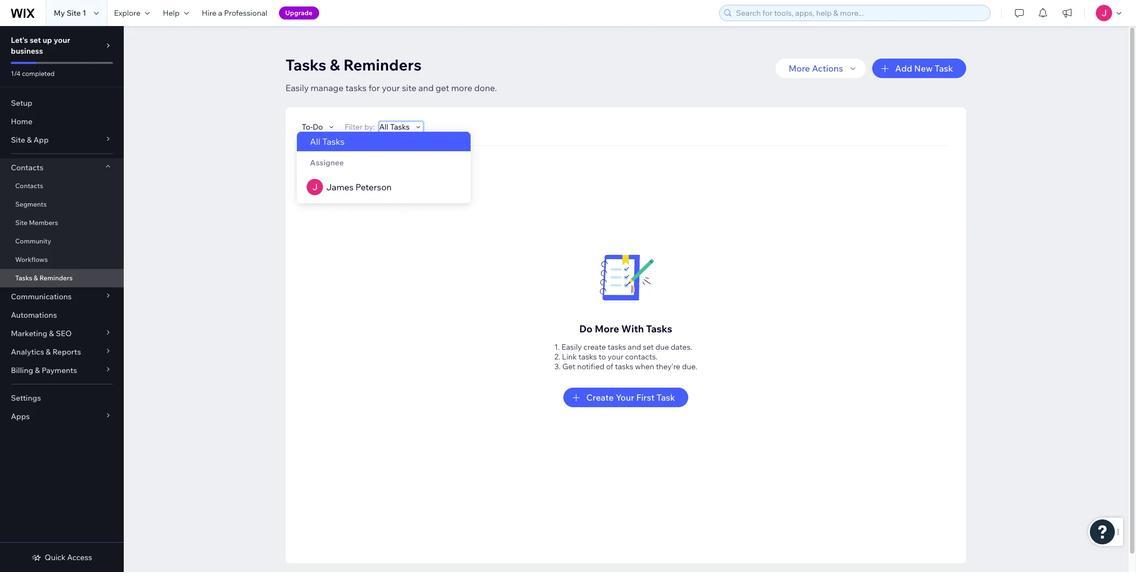 Task type: describe. For each thing, give the bounding box(es) containing it.
site
[[402, 83, 416, 93]]

marketing
[[11, 329, 47, 339]]

link
[[562, 352, 577, 362]]

0 horizontal spatial easily
[[286, 83, 309, 93]]

community
[[15, 237, 51, 245]]

your inside let's set up your business
[[54, 35, 70, 45]]

& for marketing & seo dropdown button
[[49, 329, 54, 339]]

a
[[218, 8, 222, 18]]

tasks & reminders link
[[0, 269, 124, 288]]

with
[[622, 323, 644, 336]]

add new task button
[[873, 59, 966, 78]]

professional
[[224, 8, 267, 18]]

task inside the create your first task button
[[657, 393, 675, 403]]

contacts for contacts dropdown button on the top
[[11, 163, 43, 173]]

get
[[436, 83, 449, 93]]

site & app
[[11, 135, 49, 145]]

marketing & seo button
[[0, 325, 124, 343]]

home link
[[0, 112, 124, 131]]

up
[[43, 35, 52, 45]]

more inside button
[[789, 63, 810, 74]]

set inside let's set up your business
[[30, 35, 41, 45]]

billing & payments button
[[0, 362, 124, 380]]

upgrade
[[285, 9, 313, 17]]

they're
[[656, 362, 680, 372]]

actions
[[812, 63, 843, 74]]

filter
[[345, 122, 363, 132]]

notified
[[577, 362, 605, 372]]

easily manage tasks for your site and get more done.
[[286, 83, 497, 93]]

for
[[369, 83, 380, 93]]

1/4
[[11, 69, 20, 78]]

help button
[[156, 0, 195, 26]]

new
[[914, 63, 933, 74]]

home
[[11, 117, 32, 126]]

segments link
[[0, 195, 124, 214]]

create
[[586, 393, 614, 403]]

1. easily create tasks and set due dates. 2. link tasks to your contacts. 3. get notified of tasks when they're due.
[[554, 343, 697, 372]]

james
[[326, 182, 354, 193]]

communications
[[11, 292, 72, 302]]

create your first task button
[[564, 388, 688, 408]]

app
[[34, 135, 49, 145]]

0 horizontal spatial do
[[313, 122, 323, 132]]

& for site & app dropdown button
[[27, 135, 32, 145]]

manage
[[311, 83, 344, 93]]

list box containing all tasks
[[297, 132, 471, 204]]

james peterson image
[[307, 179, 323, 195]]

& for analytics & reports "dropdown button" on the left bottom of page
[[46, 347, 51, 357]]

all for all tasks option
[[310, 136, 320, 147]]

all tasks for the all tasks button
[[379, 122, 410, 132]]

tasks right by:
[[390, 122, 410, 132]]

settings
[[11, 394, 41, 403]]

assignee
[[310, 158, 344, 168]]

workflows link
[[0, 251, 124, 269]]

automations link
[[0, 306, 124, 325]]

and inside 1. easily create tasks and set due dates. 2. link tasks to your contacts. 3. get notified of tasks when they're due.
[[628, 343, 641, 352]]

billing & payments
[[11, 366, 77, 376]]

analytics
[[11, 347, 44, 357]]

0 vertical spatial and
[[418, 83, 434, 93]]

hire
[[202, 8, 217, 18]]

automations
[[11, 311, 57, 320]]

analytics & reports
[[11, 347, 81, 357]]

more
[[451, 83, 472, 93]]

tasks up manage
[[286, 55, 326, 74]]

let's set up your business
[[11, 35, 70, 56]]

0 horizontal spatial more
[[595, 323, 619, 336]]

when
[[635, 362, 654, 372]]

1 horizontal spatial do
[[579, 323, 593, 336]]

tasks right of
[[615, 362, 634, 372]]

tasks up due
[[646, 323, 672, 336]]

contacts button
[[0, 159, 124, 177]]

create
[[584, 343, 606, 352]]

0 vertical spatial site
[[67, 8, 81, 18]]

tasks right to in the right bottom of the page
[[608, 343, 626, 352]]

tasks left for on the top
[[346, 83, 367, 93]]

sidebar element
[[0, 26, 124, 573]]

reports
[[52, 347, 81, 357]]

setup link
[[0, 94, 124, 112]]

to-do button
[[302, 122, 336, 132]]

quick access button
[[32, 553, 92, 563]]

all tasks button
[[379, 122, 423, 132]]

payments
[[42, 366, 77, 376]]

site members
[[15, 219, 58, 227]]

create your first task
[[586, 393, 675, 403]]

more actions
[[789, 63, 843, 74]]

quick
[[45, 553, 66, 563]]

explore
[[114, 8, 141, 18]]

all for the all tasks button
[[379, 122, 388, 132]]

& for tasks & reminders "link"
[[34, 274, 38, 282]]

by:
[[364, 122, 375, 132]]



Task type: vqa. For each thing, say whether or not it's contained in the screenshot.
'Stock' in the top of the page
no



Task type: locate. For each thing, give the bounding box(es) containing it.
0 vertical spatial task
[[935, 63, 953, 74]]

filter by:
[[345, 122, 375, 132]]

1 vertical spatial set
[[643, 343, 654, 352]]

&
[[330, 55, 340, 74], [27, 135, 32, 145], [34, 274, 38, 282], [49, 329, 54, 339], [46, 347, 51, 357], [35, 366, 40, 376]]

contacts.
[[625, 352, 658, 362]]

quick access
[[45, 553, 92, 563]]

set left up
[[30, 35, 41, 45]]

contacts inside dropdown button
[[11, 163, 43, 173]]

all tasks inside option
[[310, 136, 345, 147]]

0 horizontal spatial all tasks
[[310, 136, 345, 147]]

site members link
[[0, 214, 124, 232]]

set inside 1. easily create tasks and set due dates. 2. link tasks to your contacts. 3. get notified of tasks when they're due.
[[643, 343, 654, 352]]

1 vertical spatial site
[[11, 135, 25, 145]]

of
[[606, 362, 613, 372]]

& down workflows
[[34, 274, 38, 282]]

your inside 1. easily create tasks and set due dates. 2. link tasks to your contacts. 3. get notified of tasks when they're due.
[[608, 352, 624, 362]]

tasks & reminders up for on the top
[[286, 55, 422, 74]]

1 vertical spatial contacts
[[15, 182, 43, 190]]

hire a professional link
[[195, 0, 274, 26]]

0 vertical spatial easily
[[286, 83, 309, 93]]

1 vertical spatial all
[[310, 136, 320, 147]]

tasks inside "link"
[[15, 274, 32, 282]]

2 vertical spatial your
[[608, 352, 624, 362]]

2.
[[554, 352, 560, 362]]

your right up
[[54, 35, 70, 45]]

workflows
[[15, 256, 48, 264]]

add
[[895, 63, 912, 74]]

3.
[[554, 362, 561, 372]]

tasks & reminders inside tasks & reminders "link"
[[15, 274, 73, 282]]

& inside "link"
[[34, 274, 38, 282]]

more actions button
[[776, 59, 866, 78]]

apps
[[11, 412, 30, 422]]

1 horizontal spatial easily
[[562, 343, 582, 352]]

dates.
[[671, 343, 692, 352]]

business
[[11, 46, 43, 56]]

to-
[[302, 122, 313, 132]]

1 vertical spatial tasks & reminders
[[15, 274, 73, 282]]

1 vertical spatial easily
[[562, 343, 582, 352]]

tasks & reminders
[[286, 55, 422, 74], [15, 274, 73, 282]]

do up "create"
[[579, 323, 593, 336]]

setup
[[11, 98, 32, 108]]

my site 1
[[54, 8, 86, 18]]

due.
[[682, 362, 697, 372]]

do left filter
[[313, 122, 323, 132]]

to-do
[[302, 122, 323, 132]]

site inside dropdown button
[[11, 135, 25, 145]]

0 horizontal spatial task
[[657, 393, 675, 403]]

contacts down site & app
[[11, 163, 43, 173]]

set left due
[[643, 343, 654, 352]]

tasks
[[346, 83, 367, 93], [608, 343, 626, 352], [579, 352, 597, 362], [615, 362, 634, 372]]

tasks & reminders up communications
[[15, 274, 73, 282]]

add new task
[[895, 63, 953, 74]]

1 vertical spatial reminders
[[39, 274, 73, 282]]

tasks left to in the right bottom of the page
[[579, 352, 597, 362]]

1 vertical spatial task
[[657, 393, 675, 403]]

more
[[789, 63, 810, 74], [595, 323, 619, 336]]

0 vertical spatial your
[[54, 35, 70, 45]]

do
[[313, 122, 323, 132], [579, 323, 593, 336]]

get
[[562, 362, 575, 372]]

0 vertical spatial contacts
[[11, 163, 43, 173]]

your right for on the top
[[382, 83, 400, 93]]

2 horizontal spatial your
[[608, 352, 624, 362]]

1 horizontal spatial and
[[628, 343, 641, 352]]

access
[[67, 553, 92, 563]]

your
[[616, 393, 634, 403]]

due
[[656, 343, 669, 352]]

site left 1
[[67, 8, 81, 18]]

list box
[[297, 132, 471, 204]]

analytics & reports button
[[0, 343, 124, 362]]

let's
[[11, 35, 28, 45]]

& left "seo"
[[49, 329, 54, 339]]

contacts link
[[0, 177, 124, 195]]

completed
[[22, 69, 55, 78]]

peterson
[[356, 182, 392, 193]]

0 vertical spatial tasks & reminders
[[286, 55, 422, 74]]

easily right 1.
[[562, 343, 582, 352]]

marketing & seo
[[11, 329, 72, 339]]

0 horizontal spatial reminders
[[39, 274, 73, 282]]

more left actions at the right top of page
[[789, 63, 810, 74]]

easily inside 1. easily create tasks and set due dates. 2. link tasks to your contacts. 3. get notified of tasks when they're due.
[[562, 343, 582, 352]]

more up "create"
[[595, 323, 619, 336]]

all tasks right by:
[[379, 122, 410, 132]]

site down home
[[11, 135, 25, 145]]

0 vertical spatial reminders
[[343, 55, 422, 74]]

1 horizontal spatial set
[[643, 343, 654, 352]]

0 vertical spatial more
[[789, 63, 810, 74]]

& inside "dropdown button"
[[46, 347, 51, 357]]

all
[[379, 122, 388, 132], [310, 136, 320, 147]]

reminders inside "link"
[[39, 274, 73, 282]]

1 vertical spatial and
[[628, 343, 641, 352]]

james peterson
[[326, 182, 392, 193]]

billing
[[11, 366, 33, 376]]

& inside dropdown button
[[49, 329, 54, 339]]

& right billing
[[35, 366, 40, 376]]

& up manage
[[330, 55, 340, 74]]

all tasks for all tasks option
[[310, 136, 345, 147]]

& inside dropdown button
[[27, 135, 32, 145]]

contacts up segments
[[15, 182, 43, 190]]

0 horizontal spatial all
[[310, 136, 320, 147]]

1 vertical spatial all tasks
[[310, 136, 345, 147]]

settings link
[[0, 389, 124, 408]]

& inside 'dropdown button'
[[35, 366, 40, 376]]

0 horizontal spatial tasks & reminders
[[15, 274, 73, 282]]

site down segments
[[15, 219, 27, 227]]

communications button
[[0, 288, 124, 306]]

to
[[599, 352, 606, 362]]

set
[[30, 35, 41, 45], [643, 343, 654, 352]]

tasks
[[286, 55, 326, 74], [390, 122, 410, 132], [322, 136, 345, 147], [15, 274, 32, 282], [646, 323, 672, 336]]

1 horizontal spatial all tasks
[[379, 122, 410, 132]]

1 horizontal spatial all
[[379, 122, 388, 132]]

1 horizontal spatial task
[[935, 63, 953, 74]]

first
[[636, 393, 655, 403]]

reminders up for on the top
[[343, 55, 422, 74]]

all down to-do
[[310, 136, 320, 147]]

all tasks down to-do "button"
[[310, 136, 345, 147]]

tasks down to-do "button"
[[322, 136, 345, 147]]

1 vertical spatial more
[[595, 323, 619, 336]]

1 horizontal spatial more
[[789, 63, 810, 74]]

easily left manage
[[286, 83, 309, 93]]

and left get
[[418, 83, 434, 93]]

all inside option
[[310, 136, 320, 147]]

Search for tools, apps, help & more... field
[[733, 5, 987, 21]]

1 horizontal spatial your
[[382, 83, 400, 93]]

contacts for contacts link
[[15, 182, 43, 190]]

easily
[[286, 83, 309, 93], [562, 343, 582, 352]]

task right new
[[935, 63, 953, 74]]

0 vertical spatial do
[[313, 122, 323, 132]]

0 horizontal spatial set
[[30, 35, 41, 45]]

all right by:
[[379, 122, 388, 132]]

my
[[54, 8, 65, 18]]

members
[[29, 219, 58, 227]]

1 horizontal spatial tasks & reminders
[[286, 55, 422, 74]]

& left app
[[27, 135, 32, 145]]

do more with tasks
[[579, 323, 672, 336]]

reminders down workflows link
[[39, 274, 73, 282]]

task right first
[[657, 393, 675, 403]]

0 vertical spatial all tasks
[[379, 122, 410, 132]]

1 horizontal spatial reminders
[[343, 55, 422, 74]]

help
[[163, 8, 180, 18]]

tasks inside option
[[322, 136, 345, 147]]

all tasks option
[[297, 132, 471, 151]]

1 vertical spatial your
[[382, 83, 400, 93]]

2 vertical spatial site
[[15, 219, 27, 227]]

site for site members
[[15, 219, 27, 227]]

community link
[[0, 232, 124, 251]]

0 horizontal spatial and
[[418, 83, 434, 93]]

apps button
[[0, 408, 124, 426]]

0 vertical spatial all
[[379, 122, 388, 132]]

1 vertical spatial do
[[579, 323, 593, 336]]

site for site & app
[[11, 135, 25, 145]]

tasks down workflows
[[15, 274, 32, 282]]

reminders
[[343, 55, 422, 74], [39, 274, 73, 282]]

hire a professional
[[202, 8, 267, 18]]

and down with
[[628, 343, 641, 352]]

& left reports
[[46, 347, 51, 357]]

site & app button
[[0, 131, 124, 149]]

0 vertical spatial set
[[30, 35, 41, 45]]

upgrade button
[[279, 7, 319, 20]]

your right to in the right bottom of the page
[[608, 352, 624, 362]]

1/4 completed
[[11, 69, 55, 78]]

1.
[[554, 343, 560, 352]]

0 horizontal spatial your
[[54, 35, 70, 45]]

contacts
[[11, 163, 43, 173], [15, 182, 43, 190]]

& for the billing & payments 'dropdown button'
[[35, 366, 40, 376]]

done.
[[474, 83, 497, 93]]

task
[[935, 63, 953, 74], [657, 393, 675, 403]]

task inside add new task button
[[935, 63, 953, 74]]

seo
[[56, 329, 72, 339]]



